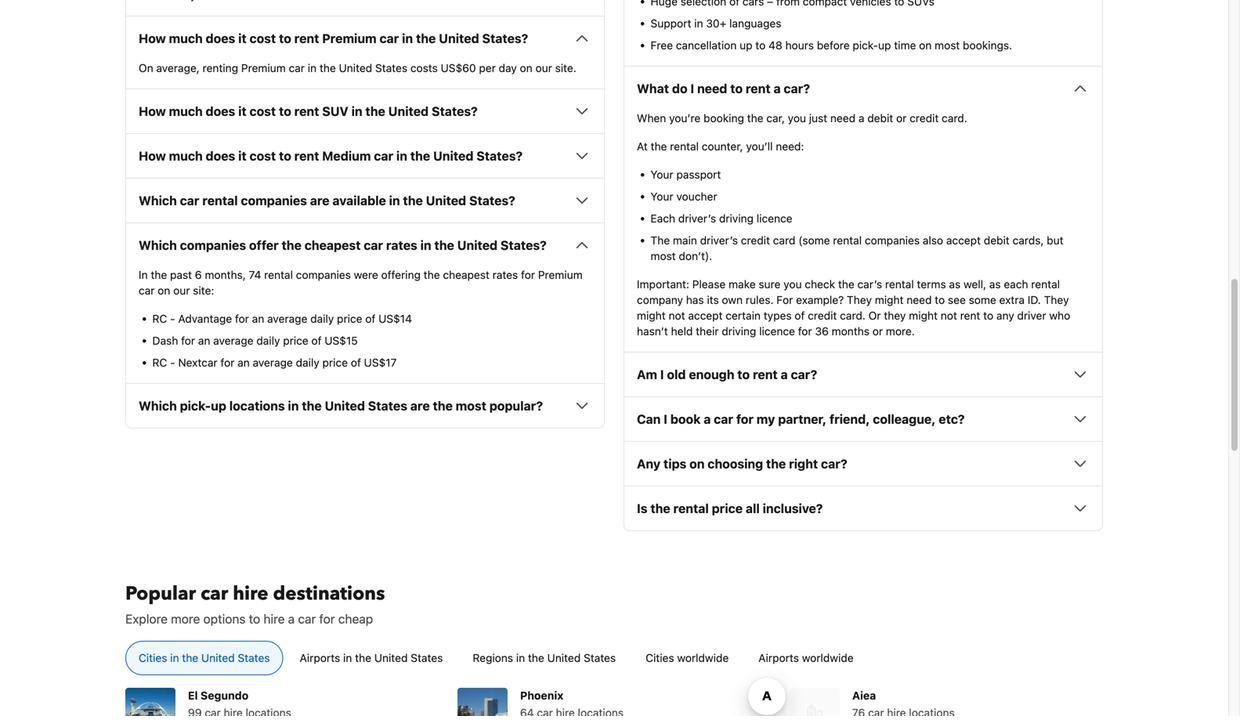 Task type: locate. For each thing, give the bounding box(es) containing it.
a up 'car,'
[[774, 81, 781, 96]]

1 vertical spatial debit
[[984, 234, 1010, 247]]

might up more.
[[909, 309, 938, 322]]

1 vertical spatial cost
[[250, 104, 276, 119]]

need right the just
[[831, 112, 856, 124]]

2 it from the top
[[238, 104, 247, 119]]

0 vertical spatial need
[[698, 81, 728, 96]]

debit inside the main driver's credit card (some rental companies also accept debit cards, but most don't).
[[984, 234, 1010, 247]]

0 vertical spatial cheapest
[[305, 238, 361, 253]]

0 horizontal spatial are
[[310, 193, 330, 208]]

1 cost from the top
[[250, 31, 276, 46]]

0 horizontal spatial card.
[[840, 309, 866, 322]]

pick- inside dropdown button
[[180, 398, 211, 413]]

credit inside the main driver's credit card (some rental companies also accept debit cards, but most don't).
[[741, 234, 770, 247]]

2 horizontal spatial up
[[879, 39, 892, 52]]

i for old
[[661, 367, 664, 382]]

48
[[769, 39, 783, 52]]

might up hasn't
[[637, 309, 666, 322]]

accept inside the main driver's credit card (some rental companies also accept debit cards, but most don't).
[[947, 234, 981, 247]]

airports down cheap
[[300, 652, 340, 664]]

1 vertical spatial daily
[[257, 334, 280, 347]]

0 vertical spatial debit
[[868, 112, 894, 124]]

0 vertical spatial daily
[[310, 312, 334, 325]]

most left bookings.
[[935, 39, 960, 52]]

1 horizontal spatial most
[[651, 249, 676, 262]]

to down the some
[[984, 309, 994, 322]]

1 vertical spatial your
[[651, 190, 674, 203]]

cost inside how much does it cost to rent medium car in the united states? dropdown button
[[250, 148, 276, 163]]

rental up id.
[[1032, 278, 1061, 291]]

company
[[637, 293, 683, 306]]

states inside regions in the united states button
[[584, 652, 616, 664]]

in inside airports in the united states button
[[343, 652, 352, 664]]

or inside "important: please make sure you check the car's rental terms as well, as each rental company has its own rules. for example? they might need to see some extra id. they might not accept certain types of credit card. or they might not rent to any driver who hasn't held their driving licence for 36 months or more."
[[873, 325, 883, 338]]

1 horizontal spatial they
[[1044, 293, 1070, 306]]

up for free cancellation up to 48 hours before pick-up time on most bookings.
[[740, 39, 753, 52]]

in inside the cities in the united states button
[[170, 652, 179, 664]]

1 horizontal spatial premium
[[322, 31, 377, 46]]

1 vertical spatial -
[[170, 356, 175, 369]]

2 airports from the left
[[759, 652, 799, 664]]

i inside can i book a car for my partner, friend, colleague, etc? dropdown button
[[664, 412, 668, 427]]

rental down you're
[[670, 140, 699, 153]]

2 not from the left
[[941, 309, 958, 322]]

1 vertical spatial average
[[213, 334, 254, 347]]

0 vertical spatial driver's
[[679, 212, 716, 225]]

to inside popular car hire destinations explore more options to hire a car for cheap
[[249, 612, 260, 626]]

in right suv
[[352, 104, 363, 119]]

0 horizontal spatial as
[[949, 278, 961, 291]]

accept up 'their'
[[688, 309, 723, 322]]

which inside dropdown button
[[139, 193, 177, 208]]

as up the some
[[990, 278, 1001, 291]]

rc up "dash"
[[152, 312, 167, 325]]

which car rental companies are available in the united states? button
[[139, 191, 592, 210]]

1 horizontal spatial accept
[[947, 234, 981, 247]]

our down past
[[173, 284, 190, 297]]

costs
[[411, 61, 438, 74]]

as up see
[[949, 278, 961, 291]]

rental up months,
[[202, 193, 238, 208]]

need:
[[776, 140, 804, 153]]

1 which from the top
[[139, 193, 177, 208]]

your
[[651, 168, 674, 181], [651, 190, 674, 203]]

free cancellation up to 48 hours before pick-up time on most bookings.
[[651, 39, 1013, 52]]

your up your voucher
[[651, 168, 674, 181]]

1 vertical spatial how
[[139, 104, 166, 119]]

much
[[169, 31, 203, 46], [169, 104, 203, 119], [169, 148, 203, 163]]

up left time
[[879, 39, 892, 52]]

0 vertical spatial card.
[[942, 112, 968, 124]]

driver's down each driver's driving licence
[[700, 234, 738, 247]]

2 much from the top
[[169, 104, 203, 119]]

2 horizontal spatial most
[[935, 39, 960, 52]]

worldwide
[[677, 652, 729, 664], [802, 652, 854, 664]]

0 vertical spatial an
[[252, 312, 264, 325]]

states inside airports in the united states button
[[411, 652, 443, 664]]

1 horizontal spatial an
[[238, 356, 250, 369]]

licence up the card
[[757, 212, 793, 225]]

cancellation
[[676, 39, 737, 52]]

united inside button
[[201, 652, 235, 664]]

airports up cheap car hire in aiea image
[[759, 652, 799, 664]]

your passport
[[651, 168, 721, 181]]

2 does from the top
[[206, 104, 235, 119]]

before
[[817, 39, 850, 52]]

1 it from the top
[[238, 31, 247, 46]]

i left old
[[661, 367, 664, 382]]

you left the just
[[788, 112, 807, 124]]

average up dash for an average daily price of us$15
[[267, 312, 308, 325]]

accept
[[947, 234, 981, 247], [688, 309, 723, 322]]

1 horizontal spatial credit
[[808, 309, 837, 322]]

price left all
[[712, 501, 743, 516]]

2 vertical spatial premium
[[538, 268, 583, 281]]

worldwide inside button
[[802, 652, 854, 664]]

tab list
[[113, 641, 1116, 676]]

united
[[439, 31, 479, 46], [339, 61, 372, 74], [388, 104, 429, 119], [433, 148, 474, 163], [426, 193, 466, 208], [457, 238, 498, 253], [325, 398, 365, 413], [201, 652, 235, 664], [375, 652, 408, 664], [548, 652, 581, 664]]

2 vertical spatial daily
[[296, 356, 320, 369]]

need up the "booking"
[[698, 81, 728, 96]]

on right time
[[919, 39, 932, 52]]

0 vertical spatial cost
[[250, 31, 276, 46]]

at
[[637, 140, 648, 153]]

driver
[[1018, 309, 1047, 322]]

3 which from the top
[[139, 398, 177, 413]]

car up options
[[201, 581, 228, 607]]

up inside which pick-up locations in the united states are the most popular? dropdown button
[[211, 398, 226, 413]]

popular car hire destinations explore more options to hire a car for cheap
[[125, 581, 385, 626]]

don't).
[[679, 249, 713, 262]]

us$60
[[441, 61, 476, 74]]

0 vertical spatial or
[[897, 112, 907, 124]]

companies
[[241, 193, 307, 208], [865, 234, 920, 247], [180, 238, 246, 253], [296, 268, 351, 281]]

2 - from the top
[[170, 356, 175, 369]]

1 how from the top
[[139, 31, 166, 46]]

make
[[729, 278, 756, 291]]

- up "dash"
[[170, 312, 175, 325]]

1 horizontal spatial rates
[[493, 268, 518, 281]]

can i book a car for my partner, friend, colleague, etc?
[[637, 412, 965, 427]]

but
[[1047, 234, 1064, 247]]

0 vertical spatial are
[[310, 193, 330, 208]]

1 horizontal spatial card.
[[942, 112, 968, 124]]

your for your passport
[[651, 168, 674, 181]]

1 not from the left
[[669, 309, 685, 322]]

1 vertical spatial licence
[[760, 325, 795, 338]]

in left 30+
[[695, 17, 703, 30]]

how much does it cost to rent medium car in the united states? button
[[139, 146, 592, 165]]

0 horizontal spatial credit
[[741, 234, 770, 247]]

how much does it cost to rent suv in the united states? button
[[139, 102, 592, 121]]

languages
[[730, 17, 782, 30]]

example?
[[796, 293, 844, 306]]

debit
[[868, 112, 894, 124], [984, 234, 1010, 247]]

nextcar
[[178, 356, 218, 369]]

2 vertical spatial most
[[456, 398, 487, 413]]

in inside how much does it cost to rent premium car in the united states? dropdown button
[[402, 31, 413, 46]]

partner,
[[778, 412, 827, 427]]

1 vertical spatial an
[[198, 334, 210, 347]]

your for your voucher
[[651, 190, 674, 203]]

on inside dropdown button
[[690, 456, 705, 471]]

car down in
[[139, 284, 155, 297]]

1 vertical spatial which
[[139, 238, 177, 253]]

0 vertical spatial most
[[935, 39, 960, 52]]

you up for
[[784, 278, 802, 291]]

1 horizontal spatial worldwide
[[802, 652, 854, 664]]

for
[[521, 268, 535, 281], [235, 312, 249, 325], [798, 325, 812, 338], [181, 334, 195, 347], [221, 356, 235, 369], [737, 412, 754, 427], [319, 612, 335, 626]]

2 vertical spatial it
[[238, 148, 247, 163]]

premium inside in the past 6 months, 74 rental companies were offering the cheapest rates for premium car on our site:
[[538, 268, 583, 281]]

i right the can on the bottom of the page
[[664, 412, 668, 427]]

2 vertical spatial an
[[238, 356, 250, 369]]

2 horizontal spatial need
[[907, 293, 932, 306]]

cheapest inside dropdown button
[[305, 238, 361, 253]]

credit left the card
[[741, 234, 770, 247]]

to
[[279, 31, 291, 46], [756, 39, 766, 52], [731, 81, 743, 96], [279, 104, 291, 119], [279, 148, 291, 163], [935, 293, 945, 306], [984, 309, 994, 322], [738, 367, 750, 382], [249, 612, 260, 626]]

car up how much does it cost to rent suv in the united states?
[[289, 61, 305, 74]]

they down car's
[[847, 293, 872, 306]]

an up dash for an average daily price of us$15
[[252, 312, 264, 325]]

car? up 'partner,'
[[791, 367, 818, 382]]

1 cities from the left
[[139, 652, 167, 664]]

0 vertical spatial our
[[536, 61, 552, 74]]

2 which from the top
[[139, 238, 177, 253]]

not up held
[[669, 309, 685, 322]]

up down languages
[[740, 39, 753, 52]]

hours
[[786, 39, 814, 52]]

car inside in the past 6 months, 74 rental companies were offering the cheapest rates for premium car on our site:
[[139, 284, 155, 297]]

rent inside how much does it cost to rent suv in the united states? dropdown button
[[294, 104, 319, 119]]

much for how much does it cost to rent premium car in the united states?
[[169, 31, 203, 46]]

rental down tips
[[674, 501, 709, 516]]

cities inside button
[[139, 652, 167, 664]]

hasn't
[[637, 325, 668, 338]]

or down or
[[873, 325, 883, 338]]

daily up rc - nextcar for an average daily price of us$17
[[257, 334, 280, 347]]

how for how much does it cost to rent medium car in the united states?
[[139, 148, 166, 163]]

up for which pick-up locations in the united states are the most popular?
[[211, 398, 226, 413]]

up left 'locations'
[[211, 398, 226, 413]]

card.
[[942, 112, 968, 124], [840, 309, 866, 322]]

states inside the cities in the united states button
[[238, 652, 270, 664]]

credit down what do i need to rent a car? dropdown button
[[910, 112, 939, 124]]

rc for rc - nextcar for an average daily price of us$17
[[152, 356, 167, 369]]

0 horizontal spatial cheapest
[[305, 238, 361, 253]]

0 horizontal spatial worldwide
[[677, 652, 729, 664]]

1 horizontal spatial pick-
[[853, 39, 879, 52]]

how much does it cost to rent premium car in the united states? button
[[139, 29, 592, 48]]

2 cities from the left
[[646, 652, 675, 664]]

all
[[746, 501, 760, 516]]

cost inside how much does it cost to rent premium car in the united states? dropdown button
[[250, 31, 276, 46]]

0 vertical spatial premium
[[322, 31, 377, 46]]

average down dash for an average daily price of us$15
[[253, 356, 293, 369]]

worldwide inside 'button'
[[677, 652, 729, 664]]

rent
[[294, 31, 319, 46], [746, 81, 771, 96], [294, 104, 319, 119], [294, 148, 319, 163], [961, 309, 981, 322], [753, 367, 778, 382]]

in the past 6 months, 74 rental companies were offering the cheapest rates for premium car on our site:
[[139, 268, 583, 297]]

in inside which car rental companies are available in the united states? dropdown button
[[389, 193, 400, 208]]

in inside regions in the united states button
[[516, 652, 525, 664]]

1 vertical spatial much
[[169, 104, 203, 119]]

destinations
[[273, 581, 385, 607]]

in inside which companies offer the cheapest car rates in the united states? dropdown button
[[421, 238, 432, 253]]

in up costs
[[402, 31, 413, 46]]

1 vertical spatial premium
[[241, 61, 286, 74]]

car? up when you're booking the car, you just need a debit or credit card.
[[784, 81, 811, 96]]

2 vertical spatial average
[[253, 356, 293, 369]]

car right book
[[714, 412, 734, 427]]

1 horizontal spatial as
[[990, 278, 1001, 291]]

1 vertical spatial our
[[173, 284, 190, 297]]

tips
[[664, 456, 687, 471]]

daily for advantage
[[310, 312, 334, 325]]

average,
[[156, 61, 200, 74]]

i for book
[[664, 412, 668, 427]]

in up offering
[[421, 238, 432, 253]]

0 vertical spatial rc
[[152, 312, 167, 325]]

2 as from the left
[[990, 278, 1001, 291]]

price inside dropdown button
[[712, 501, 743, 516]]

its
[[707, 293, 719, 306]]

months
[[832, 325, 870, 338]]

el segundo link
[[125, 675, 380, 716]]

pick- right before
[[853, 39, 879, 52]]

2 vertical spatial much
[[169, 148, 203, 163]]

which pick-up locations in the united states are the most popular? button
[[139, 396, 592, 415]]

1 vertical spatial car?
[[791, 367, 818, 382]]

states
[[375, 61, 408, 74], [368, 398, 408, 413], [238, 652, 270, 664], [411, 652, 443, 664], [584, 652, 616, 664]]

car? right right in the bottom right of the page
[[821, 456, 848, 471]]

they up who
[[1044, 293, 1070, 306]]

3 it from the top
[[238, 148, 247, 163]]

please
[[693, 278, 726, 291]]

which
[[139, 193, 177, 208], [139, 238, 177, 253], [139, 398, 177, 413]]

i
[[691, 81, 695, 96], [661, 367, 664, 382], [664, 412, 668, 427]]

1 your from the top
[[651, 168, 674, 181]]

0 vertical spatial how
[[139, 31, 166, 46]]

1 worldwide from the left
[[677, 652, 729, 664]]

1 they from the left
[[847, 293, 872, 306]]

an down dash for an average daily price of us$15
[[238, 356, 250, 369]]

rent up on average, renting premium car in the united states costs us$60 per day on our site.
[[294, 31, 319, 46]]

1 vertical spatial does
[[206, 104, 235, 119]]

3 much from the top
[[169, 148, 203, 163]]

up
[[740, 39, 753, 52], [879, 39, 892, 52], [211, 398, 226, 413]]

el
[[188, 689, 198, 702]]

to right enough
[[738, 367, 750, 382]]

of left us$17
[[351, 356, 361, 369]]

0 vertical spatial average
[[267, 312, 308, 325]]

0 vertical spatial car?
[[784, 81, 811, 96]]

is the rental price all inclusive?
[[637, 501, 823, 516]]

need down terms
[[907, 293, 932, 306]]

0 horizontal spatial up
[[211, 398, 226, 413]]

2 rc from the top
[[152, 356, 167, 369]]

0 vertical spatial i
[[691, 81, 695, 96]]

accept inside "important: please make sure you check the car's rental terms as well, as each rental company has its own rules. for example? they might need to see some extra id. they might not accept certain types of credit card. or they might not rent to any driver who hasn't held their driving licence for 36 months or more."
[[688, 309, 723, 322]]

which car rental companies are available in the united states?
[[139, 193, 516, 208]]

am i old enough to rent a car?
[[637, 367, 818, 382]]

site:
[[193, 284, 214, 297]]

cities for cities worldwide
[[646, 652, 675, 664]]

licence down types on the top right of page
[[760, 325, 795, 338]]

cost
[[250, 31, 276, 46], [250, 104, 276, 119], [250, 148, 276, 163]]

1 horizontal spatial not
[[941, 309, 958, 322]]

1 vertical spatial credit
[[741, 234, 770, 247]]

which for which companies offer the cheapest car rates in the united states?
[[139, 238, 177, 253]]

booking
[[704, 112, 745, 124]]

1 vertical spatial rates
[[493, 268, 518, 281]]

rates
[[386, 238, 418, 253], [493, 268, 518, 281]]

1 vertical spatial accept
[[688, 309, 723, 322]]

to down how much does it cost to rent suv in the united states?
[[279, 148, 291, 163]]

an down advantage
[[198, 334, 210, 347]]

to right options
[[249, 612, 260, 626]]

2 horizontal spatial premium
[[538, 268, 583, 281]]

states down us$17
[[368, 398, 408, 413]]

0 horizontal spatial need
[[698, 81, 728, 96]]

worldwide for airports worldwide
[[802, 652, 854, 664]]

0 vertical spatial your
[[651, 168, 674, 181]]

3 cost from the top
[[250, 148, 276, 163]]

in right 'locations'
[[288, 398, 299, 413]]

2 how from the top
[[139, 104, 166, 119]]

0 horizontal spatial pick-
[[180, 398, 211, 413]]

0 vertical spatial accept
[[947, 234, 981, 247]]

dash for an average daily price of us$15
[[152, 334, 358, 347]]

car? for am i old enough to rent a car?
[[791, 367, 818, 382]]

were
[[354, 268, 378, 281]]

cost inside how much does it cost to rent suv in the united states? dropdown button
[[250, 104, 276, 119]]

cheapest up were
[[305, 238, 361, 253]]

states left costs
[[375, 61, 408, 74]]

1 - from the top
[[170, 312, 175, 325]]

1 rc from the top
[[152, 312, 167, 325]]

states for cities in the united states
[[238, 652, 270, 664]]

cities inside 'button'
[[646, 652, 675, 664]]

an for nextcar
[[238, 356, 250, 369]]

inclusive?
[[763, 501, 823, 516]]

2 your from the top
[[651, 190, 674, 203]]

bookings.
[[963, 39, 1013, 52]]

2 horizontal spatial might
[[909, 309, 938, 322]]

2 worldwide from the left
[[802, 652, 854, 664]]

of right types on the top right of page
[[795, 309, 805, 322]]

states up phoenix link
[[584, 652, 616, 664]]

3 how from the top
[[139, 148, 166, 163]]

does for how much does it cost to rent medium car in the united states?
[[206, 148, 235, 163]]

rental right (some
[[833, 234, 862, 247]]

1 vertical spatial cheapest
[[443, 268, 490, 281]]

suv
[[322, 104, 349, 119]]

your up the each
[[651, 190, 674, 203]]

worldwide for cities worldwide
[[677, 652, 729, 664]]

cities for cities in the united states
[[139, 652, 167, 664]]

the inside "important: please make sure you check the car's rental terms as well, as each rental company has its own rules. for example? they might need to see some extra id. they might not accept certain types of credit card. or they might not rent to any driver who hasn't held their driving licence for 36 months or more."
[[839, 278, 855, 291]]

2 cost from the top
[[250, 104, 276, 119]]

rc down "dash"
[[152, 356, 167, 369]]

car up past
[[180, 193, 199, 208]]

in right medium
[[397, 148, 408, 163]]

1 vertical spatial need
[[831, 112, 856, 124]]

it for medium
[[238, 148, 247, 163]]

cheapest inside in the past 6 months, 74 rental companies were offering the cheapest rates for premium car on our site:
[[443, 268, 490, 281]]

for inside popular car hire destinations explore more options to hire a car for cheap
[[319, 612, 335, 626]]

2 horizontal spatial credit
[[910, 112, 939, 124]]

rent inside "important: please make sure you check the car's rental terms as well, as each rental company has its own rules. for example? they might need to see some extra id. they might not accept certain types of credit card. or they might not rent to any driver who hasn't held their driving licence for 36 months or more."
[[961, 309, 981, 322]]

in right available
[[389, 193, 400, 208]]

some
[[969, 293, 997, 306]]

1 vertical spatial driving
[[722, 325, 757, 338]]

rent left medium
[[294, 148, 319, 163]]

credit
[[910, 112, 939, 124], [741, 234, 770, 247], [808, 309, 837, 322]]

price up us$15
[[337, 312, 363, 325]]

cities
[[139, 652, 167, 664], [646, 652, 675, 664]]

rental inside which car rental companies are available in the united states? dropdown button
[[202, 193, 238, 208]]

a down what do i need to rent a car? dropdown button
[[859, 112, 865, 124]]

1 vertical spatial you
[[784, 278, 802, 291]]

to left suv
[[279, 104, 291, 119]]

cheapest
[[305, 238, 361, 253], [443, 268, 490, 281]]

debit down what do i need to rent a car? dropdown button
[[868, 112, 894, 124]]

our left "site." in the top of the page
[[536, 61, 552, 74]]

0 vertical spatial much
[[169, 31, 203, 46]]

i inside am i old enough to rent a car? dropdown button
[[661, 367, 664, 382]]

on
[[919, 39, 932, 52], [520, 61, 533, 74], [158, 284, 170, 297], [690, 456, 705, 471]]

driving
[[719, 212, 754, 225], [722, 325, 757, 338]]

our
[[536, 61, 552, 74], [173, 284, 190, 297]]

to up how much does it cost to rent suv in the united states?
[[279, 31, 291, 46]]

1 vertical spatial most
[[651, 249, 676, 262]]

most left popular?
[[456, 398, 487, 413]]

the inside dropdown button
[[403, 193, 423, 208]]

1 horizontal spatial our
[[536, 61, 552, 74]]

1 horizontal spatial cities
[[646, 652, 675, 664]]

rc
[[152, 312, 167, 325], [152, 356, 167, 369]]

much for how much does it cost to rent suv in the united states?
[[169, 104, 203, 119]]

0 horizontal spatial accept
[[688, 309, 723, 322]]

accept right also
[[947, 234, 981, 247]]

much for how much does it cost to rent medium car in the united states?
[[169, 148, 203, 163]]

regions in the united states
[[473, 652, 616, 664]]

3 does from the top
[[206, 148, 235, 163]]

not down see
[[941, 309, 958, 322]]

1 horizontal spatial up
[[740, 39, 753, 52]]

cost for suv
[[250, 104, 276, 119]]

do
[[672, 81, 688, 96]]

rent up 'car,'
[[746, 81, 771, 96]]

2 vertical spatial i
[[664, 412, 668, 427]]

1 vertical spatial it
[[238, 104, 247, 119]]

are inside dropdown button
[[310, 193, 330, 208]]

in right regions
[[516, 652, 525, 664]]

cheap
[[338, 612, 373, 626]]

1 horizontal spatial are
[[411, 398, 430, 413]]

time
[[894, 39, 917, 52]]

0 vertical spatial does
[[206, 31, 235, 46]]

companies up "offer"
[[241, 193, 307, 208]]

pick- down nextcar
[[180, 398, 211, 413]]

0 horizontal spatial rates
[[386, 238, 418, 253]]

rates inside dropdown button
[[386, 238, 418, 253]]

1 airports from the left
[[300, 652, 340, 664]]

companies down 'which companies offer the cheapest car rates in the united states?'
[[296, 268, 351, 281]]

1 does from the top
[[206, 31, 235, 46]]

does
[[206, 31, 235, 46], [206, 104, 235, 119], [206, 148, 235, 163]]

of inside "important: please make sure you check the car's rental terms as well, as each rental company has its own rules. for example? they might need to see some extra id. they might not accept certain types of credit card. or they might not rent to any driver who hasn't held their driving licence for 36 months or more."
[[795, 309, 805, 322]]

- for nextcar
[[170, 356, 175, 369]]

i right do
[[691, 81, 695, 96]]

1 vertical spatial driver's
[[700, 234, 738, 247]]

what do i need to rent a car?
[[637, 81, 811, 96]]

rent up my
[[753, 367, 778, 382]]

in down more
[[170, 652, 179, 664]]

rent down the some
[[961, 309, 981, 322]]

2 vertical spatial need
[[907, 293, 932, 306]]

rental right 74
[[264, 268, 293, 281]]

also
[[923, 234, 944, 247]]

the
[[651, 234, 670, 247]]

cities worldwide button
[[633, 641, 742, 675]]

0 vertical spatial credit
[[910, 112, 939, 124]]

1 much from the top
[[169, 31, 203, 46]]

0 horizontal spatial premium
[[241, 61, 286, 74]]



Task type: vqa. For each thing, say whether or not it's contained in the screenshot.
THE "PRICE" within Phoenix 66 car rental locations Average price of $62.83 per day
no



Task type: describe. For each thing, give the bounding box(es) containing it.
how for how much does it cost to rent suv in the united states?
[[139, 104, 166, 119]]

they
[[884, 309, 906, 322]]

terms
[[917, 278, 947, 291]]

need inside "important: please make sure you check the car's rental terms as well, as each rental company has its own rules. for example? they might need to see some extra id. they might not accept certain types of credit card. or they might not rent to any driver who hasn't held their driving licence for 36 months or more."
[[907, 293, 932, 306]]

car right medium
[[374, 148, 394, 163]]

which companies offer the cheapest car rates in the united states?
[[139, 238, 547, 253]]

you'll
[[746, 140, 773, 153]]

etc?
[[939, 412, 965, 427]]

1 as from the left
[[949, 278, 961, 291]]

does for how much does it cost to rent premium car in the united states?
[[206, 31, 235, 46]]

an for advantage
[[252, 312, 264, 325]]

per
[[479, 61, 496, 74]]

rental inside in the past 6 months, 74 rental companies were offering the cheapest rates for premium car on our site:
[[264, 268, 293, 281]]

rent inside what do i need to rent a car? dropdown button
[[746, 81, 771, 96]]

2 vertical spatial car?
[[821, 456, 848, 471]]

rates inside in the past 6 months, 74 rental companies were offering the cheapest rates for premium car on our site:
[[493, 268, 518, 281]]

states for airports in the united states
[[411, 652, 443, 664]]

each
[[1004, 278, 1029, 291]]

1 horizontal spatial might
[[875, 293, 904, 306]]

options
[[203, 612, 246, 626]]

on inside in the past 6 months, 74 rental companies were offering the cheapest rates for premium car on our site:
[[158, 284, 170, 297]]

counter,
[[702, 140, 743, 153]]

popular
[[125, 581, 196, 607]]

to inside how much does it cost to rent premium car in the united states? dropdown button
[[279, 31, 291, 46]]

any
[[637, 456, 661, 471]]

0 horizontal spatial debit
[[868, 112, 894, 124]]

in inside how much does it cost to rent medium car in the united states? dropdown button
[[397, 148, 408, 163]]

most inside dropdown button
[[456, 398, 487, 413]]

the inside dropdown button
[[651, 501, 671, 516]]

rent inside am i old enough to rent a car? dropdown button
[[753, 367, 778, 382]]

id.
[[1028, 293, 1042, 306]]

the main driver's credit card (some rental companies also accept debit cards, but most don't).
[[651, 234, 1064, 262]]

each driver's driving licence
[[651, 212, 793, 225]]

airports worldwide
[[759, 652, 854, 664]]

companies inside the main driver's credit card (some rental companies also accept debit cards, but most don't).
[[865, 234, 920, 247]]

of left us$15
[[312, 334, 322, 347]]

airports for airports worldwide
[[759, 652, 799, 664]]

on right day
[[520, 61, 533, 74]]

rent inside how much does it cost to rent medium car in the united states? dropdown button
[[294, 148, 319, 163]]

car down destinations
[[298, 612, 316, 626]]

to left 48
[[756, 39, 766, 52]]

are inside dropdown button
[[411, 398, 430, 413]]

regions in the united states button
[[460, 641, 629, 675]]

companies inside in the past 6 months, 74 rental companies were offering the cheapest rates for premium car on our site:
[[296, 268, 351, 281]]

to inside am i old enough to rent a car? dropdown button
[[738, 367, 750, 382]]

us$14
[[379, 312, 412, 325]]

rent inside how much does it cost to rent premium car in the united states? dropdown button
[[294, 31, 319, 46]]

united inside dropdown button
[[426, 193, 466, 208]]

day
[[499, 61, 517, 74]]

1 horizontal spatial or
[[897, 112, 907, 124]]

car inside dropdown button
[[180, 193, 199, 208]]

a up can i book a car for my partner, friend, colleague, etc?
[[781, 367, 788, 382]]

how much does it cost to rent suv in the united states?
[[139, 104, 478, 119]]

rc - nextcar for an average daily price of us$17
[[152, 356, 397, 369]]

support in 30+ languages
[[651, 17, 782, 30]]

- for advantage
[[170, 312, 175, 325]]

main
[[673, 234, 697, 247]]

to inside how much does it cost to rent suv in the united states? dropdown button
[[279, 104, 291, 119]]

daily for nextcar
[[296, 356, 320, 369]]

renting
[[203, 61, 238, 74]]

1 vertical spatial hire
[[264, 612, 285, 626]]

for inside "important: please make sure you check the car's rental terms as well, as each rental company has its own rules. for example? they might need to see some extra id. they might not accept certain types of credit card. or they might not rent to any driver who hasn't held their driving licence for 36 months or more."
[[798, 325, 812, 338]]

to inside how much does it cost to rent medium car in the united states? dropdown button
[[279, 148, 291, 163]]

licence inside "important: please make sure you check the car's rental terms as well, as each rental company has its own rules. for example? they might need to see some extra id. they might not accept certain types of credit card. or they might not rent to any driver who hasn't held their driving licence for 36 months or more."
[[760, 325, 795, 338]]

important:
[[637, 278, 690, 291]]

friend,
[[830, 412, 870, 427]]

does for how much does it cost to rent suv in the united states?
[[206, 104, 235, 119]]

locations
[[229, 398, 285, 413]]

credit inside "important: please make sure you check the car's rental terms as well, as each rental company has its own rules. for example? they might need to see some extra id. they might not accept certain types of credit card. or they might not rent to any driver who hasn't held their driving licence for 36 months or more."
[[808, 309, 837, 322]]

my
[[757, 412, 775, 427]]

advantage
[[178, 312, 232, 325]]

cards,
[[1013, 234, 1044, 247]]

rental inside is the rental price all inclusive? dropdown button
[[674, 501, 709, 516]]

airports for airports in the united states
[[300, 652, 340, 664]]

types
[[764, 309, 792, 322]]

it for suv
[[238, 104, 247, 119]]

can
[[637, 412, 661, 427]]

is the rental price all inclusive? button
[[637, 499, 1090, 518]]

of left us$14
[[365, 312, 376, 325]]

tab list containing cities in the united states
[[113, 641, 1116, 676]]

companies inside which companies offer the cheapest car rates in the united states? dropdown button
[[180, 238, 246, 253]]

us$15
[[325, 334, 358, 347]]

when you're booking the car, you just need a debit or credit card.
[[637, 112, 968, 124]]

in down how much does it cost to rent premium car in the united states?
[[308, 61, 317, 74]]

car's
[[858, 278, 883, 291]]

in
[[139, 268, 148, 281]]

which for which car rental companies are available in the united states?
[[139, 193, 177, 208]]

each
[[651, 212, 676, 225]]

a right book
[[704, 412, 711, 427]]

most inside the main driver's credit card (some rental companies also accept debit cards, but most don't).
[[651, 249, 676, 262]]

medium
[[322, 148, 371, 163]]

available
[[333, 193, 386, 208]]

0 vertical spatial you
[[788, 112, 807, 124]]

us$17
[[364, 356, 397, 369]]

cost for medium
[[250, 148, 276, 163]]

price down us$15
[[323, 356, 348, 369]]

extra
[[1000, 293, 1025, 306]]

rc for rc - advantage for an average daily price of us$14
[[152, 312, 167, 325]]

in inside how much does it cost to rent suv in the united states? dropdown button
[[352, 104, 363, 119]]

just
[[809, 112, 828, 124]]

rules.
[[746, 293, 774, 306]]

or
[[869, 309, 881, 322]]

popular?
[[490, 398, 543, 413]]

passport
[[677, 168, 721, 181]]

cheap car hire in phoenix image
[[458, 688, 508, 716]]

cheap car hire in el segundo image
[[125, 688, 176, 716]]

any
[[997, 309, 1015, 322]]

on
[[139, 61, 153, 74]]

rental right car's
[[886, 278, 914, 291]]

price down rc - advantage for an average daily price of us$14
[[283, 334, 309, 347]]

i inside what do i need to rent a car? dropdown button
[[691, 81, 695, 96]]

for inside in the past 6 months, 74 rental companies were offering the cheapest rates for premium car on our site:
[[521, 268, 535, 281]]

your voucher
[[651, 190, 718, 203]]

30+
[[706, 17, 727, 30]]

36
[[815, 325, 829, 338]]

0 vertical spatial licence
[[757, 212, 793, 225]]

0 vertical spatial hire
[[233, 581, 268, 607]]

for
[[777, 293, 793, 306]]

car? for what do i need to rent a car?
[[784, 81, 811, 96]]

well,
[[964, 278, 987, 291]]

average for advantage
[[267, 312, 308, 325]]

cost for premium
[[250, 31, 276, 46]]

see
[[948, 293, 966, 306]]

am i old enough to rent a car? button
[[637, 365, 1090, 384]]

states for regions in the united states
[[584, 652, 616, 664]]

which for which pick-up locations in the united states are the most popular?
[[139, 398, 177, 413]]

for inside dropdown button
[[737, 412, 754, 427]]

you inside "important: please make sure you check the car's rental terms as well, as each rental company has its own rules. for example? they might need to see some extra id. they might not accept certain types of credit card. or they might not rent to any driver who hasn't held their driving licence for 36 months or more."
[[784, 278, 802, 291]]

premium inside dropdown button
[[322, 31, 377, 46]]

colleague,
[[873, 412, 936, 427]]

you're
[[669, 112, 701, 124]]

states? inside dropdown button
[[469, 193, 516, 208]]

a inside popular car hire destinations explore more options to hire a car for cheap
[[288, 612, 295, 626]]

on average, renting premium car in the united states costs us$60 per day on our site.
[[139, 61, 577, 74]]

dash
[[152, 334, 178, 347]]

driving inside "important: please make sure you check the car's rental terms as well, as each rental company has its own rules. for example? they might need to see some extra id. they might not accept certain types of credit card. or they might not rent to any driver who hasn't held their driving licence for 36 months or more."
[[722, 325, 757, 338]]

0 vertical spatial pick-
[[853, 39, 879, 52]]

cheap car hire in aiea image
[[790, 688, 840, 716]]

2 they from the left
[[1044, 293, 1070, 306]]

rc - advantage for an average daily price of us$14
[[152, 312, 412, 325]]

0 horizontal spatial might
[[637, 309, 666, 322]]

it for premium
[[238, 31, 247, 46]]

has
[[686, 293, 704, 306]]

which companies offer the cheapest car rates in the united states? button
[[139, 236, 592, 255]]

our inside in the past 6 months, 74 rental companies were offering the cheapest rates for premium car on our site:
[[173, 284, 190, 297]]

which pick-up locations in the united states are the most popular?
[[139, 398, 543, 413]]

in inside which pick-up locations in the united states are the most popular? dropdown button
[[288, 398, 299, 413]]

voucher
[[677, 190, 718, 203]]

car,
[[767, 112, 785, 124]]

0 horizontal spatial an
[[198, 334, 210, 347]]

months,
[[205, 268, 246, 281]]

average for nextcar
[[253, 356, 293, 369]]

how for how much does it cost to rent premium car in the united states?
[[139, 31, 166, 46]]

old
[[667, 367, 686, 382]]

to inside what do i need to rent a car? dropdown button
[[731, 81, 743, 96]]

at the rental counter, you'll need:
[[637, 140, 804, 153]]

car up were
[[364, 238, 383, 253]]

to left see
[[935, 293, 945, 306]]

is
[[637, 501, 648, 516]]

cities in the united states
[[139, 652, 270, 664]]

more.
[[886, 325, 915, 338]]

companies inside which car rental companies are available in the united states? dropdown button
[[241, 193, 307, 208]]

phoenix
[[520, 689, 564, 702]]

airports in the united states
[[300, 652, 443, 664]]

car up on average, renting premium car in the united states costs us$60 per day on our site.
[[380, 31, 399, 46]]

rental inside the main driver's credit card (some rental companies also accept debit cards, but most don't).
[[833, 234, 862, 247]]

check
[[805, 278, 836, 291]]

how much does it cost to rent premium car in the united states?
[[139, 31, 528, 46]]

need inside what do i need to rent a car? dropdown button
[[698, 81, 728, 96]]

am
[[637, 367, 658, 382]]

states inside which pick-up locations in the united states are the most popular? dropdown button
[[368, 398, 408, 413]]

the inside button
[[182, 652, 198, 664]]

0 vertical spatial driving
[[719, 212, 754, 225]]

card. inside "important: please make sure you check the car's rental terms as well, as each rental company has its own rules. for example? they might need to see some extra id. they might not accept certain types of credit card. or they might not rent to any driver who hasn't held their driving licence for 36 months or more."
[[840, 309, 866, 322]]

driver's inside the main driver's credit card (some rental companies also accept debit cards, but most don't).
[[700, 234, 738, 247]]



